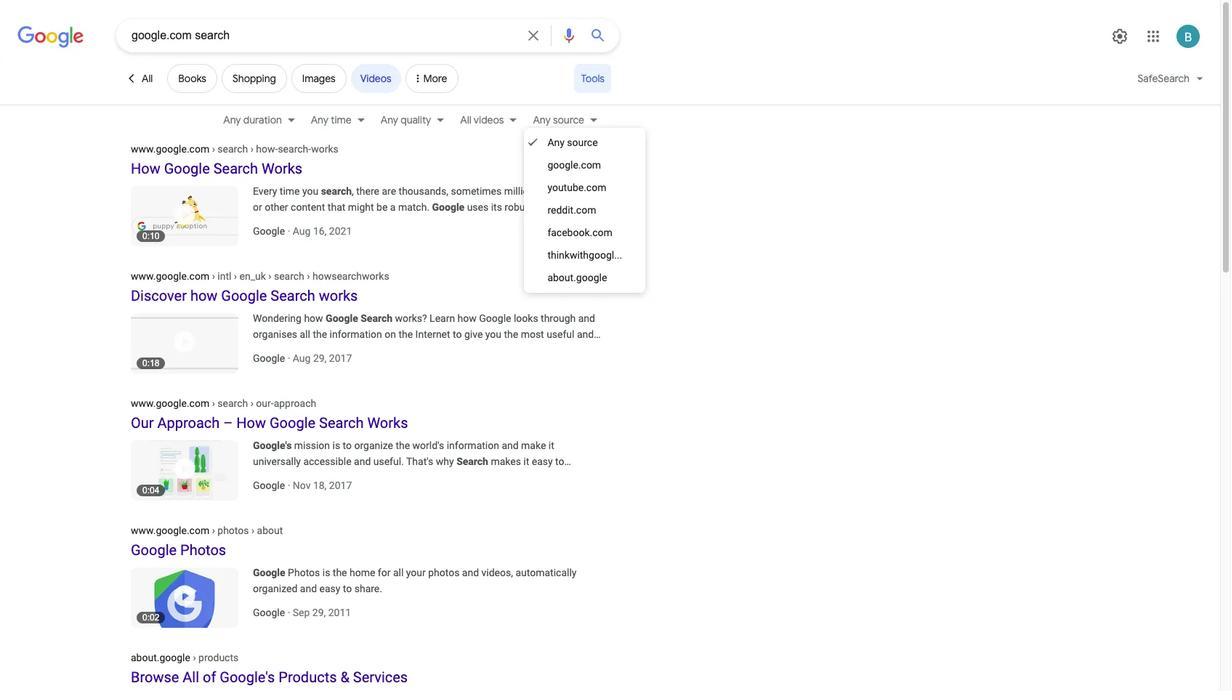 Task type: vqa. For each thing, say whether or not it's contained in the screenshot.
'spirit' icon
no



Task type: locate. For each thing, give the bounding box(es) containing it.
1 vertical spatial information
[[447, 440, 499, 451]]

1 vertical spatial time
[[280, 185, 300, 197]]

0 vertical spatial a
[[390, 201, 396, 213]]

2 2017 from the top
[[329, 480, 352, 491]]

1 vertical spatial 29,
[[312, 607, 326, 619]]

photos right your at the bottom
[[428, 567, 460, 579]]

› search › how-search-works text field
[[209, 143, 339, 155]]

google up give
[[479, 313, 511, 324]]

0:10
[[142, 231, 159, 241]]

every
[[253, 185, 277, 197]]

navigation
[[0, 110, 1221, 133]]

all inside popup button
[[460, 113, 472, 126]]

why
[[436, 456, 454, 467]]

any inside dropdown button
[[381, 113, 398, 126]]

a left broad
[[294, 472, 299, 483]]

0 vertical spatial time
[[331, 113, 352, 126]]

2 www.google.com from the top
[[131, 270, 209, 282]]

2017 down wondering how google search
[[329, 353, 352, 364]]

· left the nov
[[288, 480, 290, 491]]

1 horizontal spatial easy
[[532, 456, 553, 467]]

any for any duration popup button
[[223, 113, 241, 126]]

3 www.google.com from the top
[[131, 398, 209, 409]]

0 horizontal spatial of
[[203, 669, 216, 686]]

about.google for about.google › products
[[131, 652, 190, 664]]

how up give
[[458, 313, 477, 324]]

more
[[424, 72, 447, 85]]

you up content
[[302, 185, 319, 197]]

› left intl on the left of page
[[212, 270, 215, 282]]

0 vertical spatial you
[[302, 185, 319, 197]]

Search search field
[[132, 28, 519, 46]]

how down intl on the left of page
[[190, 287, 218, 305]]

any inside 'dropdown button'
[[311, 113, 329, 126]]

the down wondering how google search
[[313, 329, 327, 340]]

all down wondering how google search
[[300, 329, 310, 340]]

all inside the works? learn how google looks through and organises all the information on the internet to give you the most useful and relevant ...
[[300, 329, 310, 340]]

0 horizontal spatial how
[[190, 287, 218, 305]]

any duration
[[223, 113, 282, 126]]

0 vertical spatial aug
[[293, 225, 311, 237]]

0 vertical spatial is
[[333, 440, 340, 451]]

1 vertical spatial is
[[323, 567, 330, 579]]

works down seconds)
[[311, 143, 339, 155]]

all
[[142, 72, 153, 85], [460, 113, 472, 126], [183, 669, 199, 686]]

search up –
[[218, 398, 248, 409]]

our
[[131, 414, 154, 432]]

youtube.com
[[548, 182, 607, 193]]

› left "howsearchworks"
[[307, 270, 310, 282]]

google
[[164, 160, 210, 177], [432, 201, 465, 213], [253, 225, 285, 237], [221, 287, 267, 305], [326, 313, 358, 324], [479, 313, 511, 324], [253, 353, 285, 364], [270, 414, 316, 432], [253, 480, 285, 491], [131, 542, 177, 559], [253, 567, 285, 579], [253, 607, 285, 619]]

quality
[[401, 113, 431, 126]]

1 horizontal spatial time
[[331, 113, 352, 126]]

2017 for google
[[329, 480, 352, 491]]

4 www.google.com from the top
[[131, 525, 209, 536]]

aug for search
[[293, 353, 311, 364]]

1 2017 from the top
[[329, 353, 352, 364]]

easy inside 'makes it easy to discover a broad range ...'
[[532, 456, 553, 467]]

› right en_uk
[[268, 270, 271, 282]]

1 horizontal spatial about.google
[[548, 272, 607, 284]]

range ...
[[330, 472, 366, 483]]

1 horizontal spatial of
[[544, 185, 554, 197]]

browse
[[131, 669, 179, 686]]

1 vertical spatial photos
[[428, 567, 460, 579]]

1 horizontal spatial how
[[304, 313, 323, 324]]

1 horizontal spatial it
[[549, 440, 555, 451]]

information up the why
[[447, 440, 499, 451]]

time inside 'dropdown button'
[[331, 113, 352, 126]]

any up › search › how-search-works text box
[[223, 113, 241, 126]]

1 www.google.com from the top
[[131, 143, 209, 155]]

about.google inside "menu"
[[548, 272, 607, 284]]

0 horizontal spatial it
[[524, 456, 529, 467]]

a inside 'makes it easy to discover a broad range ...'
[[294, 472, 299, 483]]

1 vertical spatial a
[[294, 472, 299, 483]]

all videos
[[460, 113, 504, 126]]

photos up organized
[[288, 567, 320, 579]]

all left videos
[[460, 113, 472, 126]]

, there are thousands, sometimes millions, of webpages or other content that might be a match.
[[253, 185, 602, 213]]

organized
[[253, 583, 298, 595]]

1 vertical spatial you
[[485, 329, 502, 340]]

1 horizontal spatial works
[[367, 414, 408, 432]]

none text field for search
[[131, 142, 339, 155]]

to left give
[[453, 329, 462, 340]]

· left sep
[[288, 607, 290, 619]]

2017 right 18,
[[329, 480, 352, 491]]

google inside the works? learn how google looks through and organises all the information on the internet to give you the most useful and relevant ...
[[479, 313, 511, 324]]

google up 0:10 'link'
[[164, 160, 210, 177]]

all inside photos is the home for all your photos and videos, automatically organized and easy to share.
[[393, 567, 404, 579]]

photos inside › photos › about text box
[[218, 525, 249, 536]]

products
[[279, 669, 337, 686]]

aug left 16,
[[293, 225, 311, 237]]

› up approach
[[212, 398, 215, 409]]

it down make
[[524, 456, 529, 467]]

clear image
[[525, 20, 542, 52]]

1 none text field from the top
[[131, 142, 339, 155]]

1 vertical spatial about.google
[[131, 652, 190, 664]]

videos
[[474, 113, 504, 126]]

google left uses
[[432, 201, 465, 213]]

› left the about
[[251, 525, 255, 536]]

our-
[[256, 398, 274, 409]]

to inside photos is the home for all your photos and videos, automatically organized and easy to share.
[[343, 583, 352, 595]]

images
[[302, 72, 336, 85]]

0 vertical spatial works
[[311, 143, 339, 155]]

and
[[578, 313, 595, 324], [577, 329, 594, 340], [502, 440, 519, 451], [354, 456, 371, 467], [462, 567, 479, 579], [300, 583, 317, 595]]

of down › products text box
[[203, 669, 216, 686]]

1 horizontal spatial a
[[390, 201, 396, 213]]

time down images
[[331, 113, 352, 126]]

none text field up how google search works
[[131, 142, 339, 155]]

(0.32
[[267, 124, 290, 137]]

0 vertical spatial 29,
[[313, 353, 327, 364]]

google · aug 29, 2017
[[253, 353, 352, 364]]

facebook.com
[[548, 227, 613, 238]]

any source
[[533, 113, 584, 126], [548, 137, 598, 148]]

search up mission at the left bottom
[[319, 414, 364, 432]]

4 · from the top
[[288, 607, 290, 619]]

make
[[521, 440, 546, 451]]

it
[[549, 440, 555, 451], [524, 456, 529, 467]]

any left quality
[[381, 113, 398, 126]]

None text field
[[131, 651, 239, 664]]

1 horizontal spatial is
[[333, 440, 340, 451]]

it inside 'makes it easy to discover a broad range ...'
[[524, 456, 529, 467]]

1 horizontal spatial information
[[447, 440, 499, 451]]

none text field for google
[[131, 270, 389, 282]]

works up organize
[[367, 414, 408, 432]]

about.google up browse
[[131, 652, 190, 664]]

· down the other on the left of the page
[[288, 225, 290, 237]]

and up makes
[[502, 440, 519, 451]]

2 · from the top
[[288, 353, 290, 364]]

videos link
[[351, 64, 401, 93]]

None search field
[[0, 18, 619, 52]]

0 horizontal spatial easy
[[319, 583, 340, 595]]

1 vertical spatial it
[[524, 456, 529, 467]]

thousands,
[[399, 185, 448, 197]]

any down any source popup button
[[548, 137, 565, 148]]

1 vertical spatial works
[[319, 287, 358, 305]]

0 vertical spatial about.google
[[548, 272, 607, 284]]

search right the why
[[457, 456, 488, 467]]

2 horizontal spatial how
[[458, 313, 477, 324]]

any up any source radio item at the top of page
[[533, 113, 551, 126]]

None text field
[[131, 142, 339, 155], [131, 270, 389, 282], [131, 397, 316, 409], [131, 524, 283, 536]]

search
[[213, 160, 258, 177], [271, 287, 315, 305], [361, 313, 393, 324], [319, 414, 364, 432], [457, 456, 488, 467]]

shopping
[[233, 72, 276, 85]]

0 horizontal spatial photos
[[180, 542, 226, 559]]

29, right sep
[[312, 607, 326, 619]]

approach
[[274, 398, 316, 409]]

to up accessible
[[343, 440, 352, 451]]

all left books
[[142, 72, 153, 85]]

is for google photos
[[323, 567, 330, 579]]

products
[[198, 652, 239, 664]]

1 vertical spatial any source
[[548, 137, 598, 148]]

18,
[[313, 480, 327, 491]]

time for any
[[331, 113, 352, 126]]

1 horizontal spatial photos
[[288, 567, 320, 579]]

www.google.com up google photos
[[131, 525, 209, 536]]

1 horizontal spatial you
[[485, 329, 502, 340]]

www.google.com
[[131, 143, 209, 155], [131, 270, 209, 282], [131, 398, 209, 409], [131, 525, 209, 536]]

any source button
[[524, 112, 605, 128]]

any
[[223, 113, 241, 126], [311, 113, 329, 126], [381, 113, 398, 126], [533, 113, 551, 126], [548, 137, 565, 148]]

0 horizontal spatial all
[[142, 72, 153, 85]]

reddit.com
[[548, 204, 596, 216]]

· for works
[[288, 225, 290, 237]]

0 vertical spatial information
[[330, 329, 382, 340]]

photos down www.google.com › photos › about at the left
[[180, 542, 226, 559]]

0 horizontal spatial all
[[300, 329, 310, 340]]

approach
[[157, 414, 220, 432]]

› left our-
[[251, 398, 254, 409]]

0 vertical spatial all
[[142, 72, 153, 85]]

learn
[[430, 313, 455, 324]]

photos left the about
[[218, 525, 249, 536]]

1 vertical spatial aug
[[293, 353, 311, 364]]

2 aug from the top
[[293, 353, 311, 364]]

none text field for –
[[131, 397, 316, 409]]

content
[[291, 201, 325, 213]]

0 horizontal spatial works
[[262, 160, 302, 177]]

› intl › en_uk › search › howsearchworks text field
[[209, 270, 389, 282]]

aug
[[293, 225, 311, 237], [293, 353, 311, 364]]

›
[[212, 143, 215, 155], [251, 143, 254, 155], [212, 270, 215, 282], [234, 270, 237, 282], [268, 270, 271, 282], [307, 270, 310, 282], [212, 398, 215, 409], [251, 398, 254, 409], [212, 525, 215, 536], [251, 525, 255, 536], [193, 652, 196, 664]]

how google search works
[[131, 160, 302, 177]]

to left share.
[[343, 583, 352, 595]]

1 vertical spatial all
[[460, 113, 472, 126]]

· down organises
[[288, 353, 290, 364]]

source up any source radio item at the top of page
[[553, 113, 584, 126]]

29, for discover how google search works
[[313, 353, 327, 364]]

other
[[265, 201, 288, 213]]

any up search-
[[311, 113, 329, 126]]

google's down "products"
[[220, 669, 275, 686]]

1 aug from the top
[[293, 225, 311, 237]]

systems
[[536, 201, 575, 213]]

it right make
[[549, 440, 555, 451]]

0 horizontal spatial about.google
[[131, 652, 190, 664]]

1 vertical spatial google's
[[220, 669, 275, 686]]

www.google.com › intl › en_uk › search › howsearchworks
[[131, 270, 389, 282]]

to
[[453, 329, 462, 340], [343, 440, 352, 451], [555, 456, 564, 467], [343, 583, 352, 595]]

1 vertical spatial photos
[[288, 567, 320, 579]]

about.google down thinkwithgoogl... link
[[548, 272, 607, 284]]

29, down wondering how google search
[[313, 353, 327, 364]]

photos is the home for all your photos and videos, automatically organized and easy to share.
[[253, 567, 577, 595]]

› left the how-
[[251, 143, 254, 155]]

menu
[[524, 128, 646, 293]]

information left the on
[[330, 329, 382, 340]]

and left videos,
[[462, 567, 479, 579]]

our approach – how google search works
[[131, 414, 408, 432]]

none text field the › search › our-approach
[[131, 397, 316, 409]]

time for every
[[280, 185, 300, 197]]

0:04
[[142, 486, 159, 496]]

www.google.com for our
[[131, 398, 209, 409]]

works inside text box
[[311, 143, 339, 155]]

automatically
[[516, 567, 577, 579]]

of up systems
[[544, 185, 554, 197]]

none text field up –
[[131, 397, 316, 409]]

search-
[[278, 143, 311, 155]]

tools
[[581, 72, 605, 85]]

0 vertical spatial of
[[544, 185, 554, 197]]

3 · from the top
[[288, 480, 290, 491]]

how down the › search › our-approach text field at bottom
[[237, 414, 266, 432]]

google · sep 29, 2011
[[253, 607, 351, 619]]

easy
[[532, 456, 553, 467], [319, 583, 340, 595]]

1 · from the top
[[288, 225, 290, 237]]

0 vertical spatial all
[[300, 329, 310, 340]]

that's
[[406, 456, 434, 467]]

www.google.com up approach
[[131, 398, 209, 409]]

might
[[348, 201, 374, 213]]

1 vertical spatial how
[[237, 414, 266, 432]]

0 vertical spatial photos
[[218, 525, 249, 536]]

2 none text field from the top
[[131, 270, 389, 282]]

www.google.com for discover
[[131, 270, 209, 282]]

time up the other on the left of the page
[[280, 185, 300, 197]]

is left home
[[323, 567, 330, 579]]

source
[[553, 113, 584, 126], [567, 137, 598, 148]]

1 vertical spatial 2017
[[329, 480, 352, 491]]

source up the google.com link
[[567, 137, 598, 148]]

1 vertical spatial all
[[393, 567, 404, 579]]

1 vertical spatial easy
[[319, 583, 340, 595]]

information inside mission is to organize the world's information and make it universally accessible and useful. that's why
[[447, 440, 499, 451]]

any for any quality dropdown button at the top left of page
[[381, 113, 398, 126]]

how for wondering
[[304, 313, 323, 324]]

any for "any time" 'dropdown button'
[[311, 113, 329, 126]]

1 vertical spatial works
[[367, 414, 408, 432]]

1 vertical spatial of
[[203, 669, 216, 686]]

is inside photos is the home for all your photos and videos, automatically organized and easy to share.
[[323, 567, 330, 579]]

www.google.com up discover
[[131, 270, 209, 282]]

internet
[[416, 329, 450, 340]]

2 horizontal spatial all
[[460, 113, 472, 126]]

mission
[[294, 440, 330, 451]]

› up how google search works
[[212, 143, 215, 155]]

the up useful. at the bottom left of page
[[396, 440, 410, 451]]

information
[[330, 329, 382, 340], [447, 440, 499, 451]]

0 horizontal spatial time
[[280, 185, 300, 197]]

search up how google search works
[[218, 143, 248, 155]]

all right the for
[[393, 567, 404, 579]]

works?
[[395, 313, 427, 324]]

4 none text field from the top
[[131, 524, 283, 536]]

1 horizontal spatial all
[[393, 567, 404, 579]]

0 vertical spatial source
[[553, 113, 584, 126]]

3 none text field from the top
[[131, 397, 316, 409]]

0 horizontal spatial how
[[131, 160, 160, 177]]

1 vertical spatial source
[[567, 137, 598, 148]]

photos
[[180, 542, 226, 559], [288, 567, 320, 579]]

aug down organises
[[293, 353, 311, 364]]

all down about.google › products
[[183, 669, 199, 686]]

any source up google.com
[[548, 137, 598, 148]]

0 vertical spatial 2017
[[329, 353, 352, 364]]

0 vertical spatial it
[[549, 440, 555, 451]]

seconds)
[[292, 124, 334, 137]]

1 horizontal spatial photos
[[428, 567, 460, 579]]

of
[[544, 185, 554, 197], [203, 669, 216, 686]]

none text field up google photos
[[131, 524, 283, 536]]

google's up the universally
[[253, 440, 292, 451]]

about
[[257, 525, 283, 536]]

any time button
[[302, 112, 372, 128]]

how up 0:10 'link'
[[131, 160, 160, 177]]

1 horizontal spatial how
[[237, 414, 266, 432]]

0 horizontal spatial photos
[[218, 525, 249, 536]]

works down › search › how-search-works text box
[[262, 160, 302, 177]]

google image
[[17, 26, 84, 48]]

· for how
[[288, 480, 290, 491]]

the left home
[[333, 567, 347, 579]]

you right give
[[485, 329, 502, 340]]

more filters element
[[424, 72, 447, 85]]

and down organize
[[354, 456, 371, 467]]

services
[[353, 669, 408, 686]]

how right wondering
[[304, 313, 323, 324]]

1 horizontal spatial all
[[183, 669, 199, 686]]

0 horizontal spatial a
[[294, 472, 299, 483]]

any source up any source radio item at the top of page
[[533, 113, 584, 126]]

photos
[[218, 525, 249, 536], [428, 567, 460, 579]]

0 vertical spatial easy
[[532, 456, 553, 467]]

any source inside popup button
[[533, 113, 584, 126]]

webpages
[[556, 185, 602, 197]]

0 horizontal spatial is
[[323, 567, 330, 579]]

www.google.com inside › photos › about text box
[[131, 525, 209, 536]]

any duration button
[[223, 112, 302, 128]]

0 vertical spatial any source
[[533, 113, 584, 126]]

is up accessible
[[333, 440, 340, 451]]

you inside the works? learn how google looks through and organises all the information on the internet to give you the most useful and relevant ...
[[485, 329, 502, 340]]

is inside mission is to organize the world's information and make it universally accessible and useful. that's why
[[333, 440, 340, 451]]

·
[[288, 225, 290, 237], [288, 353, 290, 364], [288, 480, 290, 491], [288, 607, 290, 619]]

0 horizontal spatial information
[[330, 329, 382, 340]]

nov
[[293, 480, 311, 491]]



Task type: describe. For each thing, give the bounding box(es) containing it.
that
[[328, 201, 346, 213]]

(0.32 seconds)
[[264, 124, 337, 137]]

menu containing any source
[[524, 128, 646, 293]]

0:18 link
[[131, 310, 253, 374]]

google down en_uk
[[221, 287, 267, 305]]

the right the on
[[399, 329, 413, 340]]

to inside 'makes it easy to discover a broad range ...'
[[555, 456, 564, 467]]

www.google.com for how
[[131, 143, 209, 155]]

and right useful
[[577, 329, 594, 340]]

how for discover
[[190, 287, 218, 305]]

google down www.google.com › photos › about at the left
[[131, 542, 177, 559]]

duration
[[243, 113, 282, 126]]

en_uk
[[240, 270, 266, 282]]

none text field › search › how-search-works
[[131, 142, 339, 155]]

· for search
[[288, 353, 290, 364]]

google down organized
[[253, 607, 285, 619]]

and right through
[[578, 313, 595, 324]]

photos inside photos is the home for all your photos and videos, automatically organized and easy to share.
[[288, 567, 320, 579]]

› products text field
[[190, 652, 239, 664]]

universally
[[253, 456, 301, 467]]

www.google.com › search › how-search-works
[[131, 143, 339, 155]]

none text field containing about.google
[[131, 651, 239, 664]]

google photos
[[131, 542, 226, 559]]

tools button
[[575, 64, 611, 93]]

› left "products"
[[193, 652, 196, 664]]

› up google photos
[[212, 525, 215, 536]]

home
[[350, 567, 375, 579]]

google up organized
[[253, 567, 285, 579]]

16,
[[313, 225, 327, 237]]

books
[[178, 72, 206, 85]]

0:18
[[142, 358, 159, 369]]

0 vertical spatial photos
[[180, 542, 226, 559]]

browse all of google's products & services
[[131, 669, 408, 686]]

search up the on
[[361, 313, 393, 324]]

images link
[[291, 64, 347, 93]]

books link
[[167, 64, 217, 93]]

google down the approach
[[270, 414, 316, 432]]

match.
[[398, 201, 430, 213]]

www.google.com › photos › about
[[131, 525, 283, 536]]

how inside the works? learn how google looks through and organises all the information on the internet to give you the most useful and relevant ...
[[458, 313, 477, 324]]

discover
[[131, 287, 187, 305]]

0:02
[[142, 613, 159, 623]]

all for all
[[142, 72, 153, 85]]

search down › intl › en_uk › search › howsearchworks text field
[[271, 287, 315, 305]]

all for all videos
[[460, 113, 472, 126]]

any time
[[311, 113, 352, 126]]

search down www.google.com › search › how-search-works
[[213, 160, 258, 177]]

search right en_uk
[[274, 270, 304, 282]]

wondering
[[253, 313, 302, 324]]

all link
[[116, 64, 163, 93]]

google down "howsearchworks"
[[326, 313, 358, 324]]

the inside photos is the home for all your photos and videos, automatically organized and easy to share.
[[333, 567, 347, 579]]

videos
[[360, 72, 392, 85]]

none text field › photos › about
[[131, 524, 283, 536]]

shopping link
[[222, 64, 287, 93]]

0:04 link
[[131, 438, 253, 501]]

0:10 link
[[131, 183, 253, 246]]

is for our approach – how google search works
[[333, 440, 340, 451]]

search by voice image
[[560, 27, 578, 44]]

intl
[[218, 270, 231, 282]]

google · nov 18, 2017
[[253, 480, 352, 491]]

every time you search
[[253, 185, 352, 197]]

there
[[356, 185, 379, 197]]

be
[[377, 201, 388, 213]]

source inside radio item
[[567, 137, 598, 148]]

useful.
[[373, 456, 404, 467]]

youtube.com link
[[524, 177, 646, 199]]

mission is to organize the world's information and make it universally accessible and useful. that's why
[[253, 440, 555, 467]]

broad
[[302, 472, 328, 483]]

organize
[[354, 440, 393, 451]]

of inside ", there are thousands, sometimes millions, of webpages or other content that might be a match."
[[544, 185, 554, 197]]

source inside popup button
[[553, 113, 584, 126]]

uses
[[467, 201, 489, 213]]

thinkwithgoogl... link
[[524, 244, 646, 267]]

more button
[[405, 64, 458, 99]]

0 vertical spatial how
[[131, 160, 160, 177]]

0 vertical spatial works
[[262, 160, 302, 177]]

looks
[[514, 313, 538, 324]]

safesearch button
[[1129, 64, 1213, 99]]

give
[[464, 329, 483, 340]]

search up 'that'
[[321, 185, 352, 197]]

any quality button
[[372, 112, 452, 128]]

it inside mission is to organize the world's information and make it universally accessible and useful. that's why
[[549, 440, 555, 451]]

2021
[[329, 225, 352, 237]]

› photos › about text field
[[209, 525, 283, 536]]

google.com
[[548, 159, 601, 171]]

google down organises
[[253, 353, 285, 364]]

facebook.com link
[[524, 222, 646, 244]]

a inside ", there are thousands, sometimes millions, of webpages or other content that might be a match."
[[390, 201, 396, 213]]

useful
[[547, 329, 575, 340]]

robust
[[505, 201, 534, 213]]

relevant ...
[[253, 345, 299, 356]]

or
[[253, 201, 262, 213]]

reddit.com link
[[524, 199, 646, 222]]

about.google for about.google
[[548, 272, 607, 284]]

about.google › products
[[131, 652, 239, 664]]

› right intl on the left of page
[[234, 270, 237, 282]]

› search › our-approach text field
[[209, 398, 316, 409]]

videos,
[[482, 567, 513, 579]]

world's
[[413, 440, 444, 451]]

any for any source popup button
[[533, 113, 551, 126]]

easy inside photos is the home for all your photos and videos, automatically organized and easy to share.
[[319, 583, 340, 595]]

share.
[[355, 583, 382, 595]]

works? learn how google looks through and organises all the information on the internet to give you the most useful and relevant ...
[[253, 313, 595, 356]]

and up google · sep 29, 2011
[[300, 583, 317, 595]]

all videos button
[[452, 112, 524, 128]]

www.google.com for google
[[131, 525, 209, 536]]

any source radio item
[[524, 132, 646, 154]]

www.google.com › search › our-approach
[[131, 398, 316, 409]]

howsearchworks
[[313, 270, 389, 282]]

0:02 link
[[131, 565, 253, 628]]

photos inside photos is the home for all your photos and videos, automatically organized and easy to share.
[[428, 567, 460, 579]]

google down the other on the left of the page
[[253, 225, 285, 237]]

most
[[521, 329, 544, 340]]

to ...
[[577, 201, 597, 213]]

to inside the works? learn how google looks through and organises all the information on the internet to give you the most useful and relevant ...
[[453, 329, 462, 340]]

0 vertical spatial google's
[[253, 440, 292, 451]]

29, for google photos
[[312, 607, 326, 619]]

the inside mission is to organize the world's information and make it universally accessible and useful. that's why
[[396, 440, 410, 451]]

safesearch
[[1138, 72, 1190, 85]]

to inside mission is to organize the world's information and make it universally accessible and useful. that's why
[[343, 440, 352, 451]]

sep
[[293, 607, 310, 619]]

through
[[541, 313, 576, 324]]

2017 for works
[[329, 353, 352, 364]]

sometimes
[[451, 185, 502, 197]]

for
[[378, 567, 391, 579]]

navigation containing any duration
[[0, 110, 1221, 133]]

0 horizontal spatial you
[[302, 185, 319, 197]]

2 vertical spatial all
[[183, 669, 199, 686]]

how-
[[256, 143, 278, 155]]

any source inside radio item
[[548, 137, 598, 148]]

any inside radio item
[[548, 137, 565, 148]]

the left most
[[504, 329, 518, 340]]

aug for works
[[293, 225, 311, 237]]

google uses its robust systems to ...
[[432, 201, 597, 213]]

information inside the works? learn how google looks through and organises all the information on the internet to give you the most useful and relevant ...
[[330, 329, 382, 340]]

none text field › intl › en_uk › search › howsearchworks
[[131, 270, 389, 282]]

makes it easy to discover a broad range ...
[[253, 456, 564, 483]]

&
[[341, 669, 350, 686]]

google down the universally
[[253, 480, 285, 491]]

organises
[[253, 329, 297, 340]]

discover
[[253, 472, 291, 483]]



